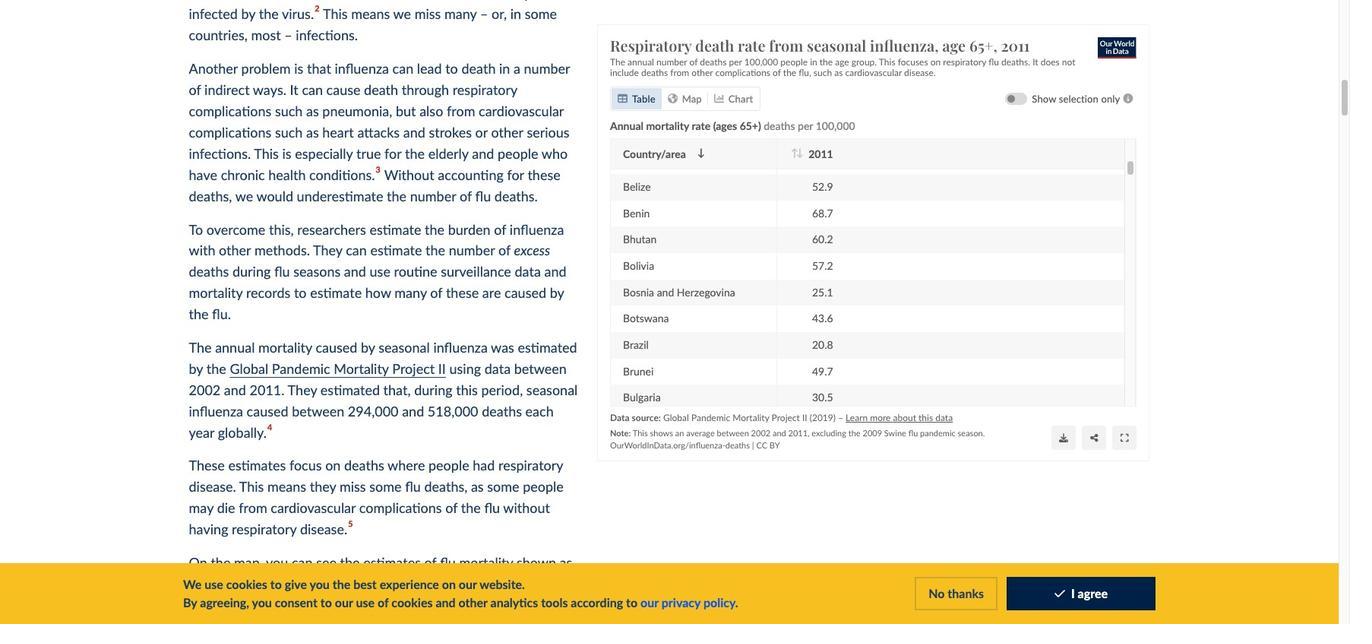 Task type: describe. For each thing, give the bounding box(es) containing it.
this down source:
[[633, 428, 648, 438]]

0 vertical spatial cookies
[[226, 577, 267, 591]]

deaths. inside respiratory death rate from seasonal influenza, age 65+, 2011 the annual number of deaths per 100,000 people in the age group. this focuses on respiratory flu deaths. it does not include deaths from other complications of the flu, such as cardiovascular disease.
[[1002, 56, 1031, 68]]

people left over
[[392, 575, 433, 592]]

57.2
[[813, 259, 834, 272]]

these inside excess deaths during flu seasons and use routine surveillance data and mortality records to estimate how many of these are caused by the flu.
[[446, 284, 479, 301]]

on the map, you can see the estimates of flu mortality shown as a rate per 100,000 people among people over 65.
[[189, 554, 573, 592]]

as inside these estimates focus on deaths where people had respiratory disease. this means they miss some flu deaths, as some people may die from cardiovascular complications of the flu without having respiratory disease.
[[471, 478, 484, 495]]

25.1
[[813, 285, 834, 298]]

2 vertical spatial death
[[364, 81, 398, 98]]

for inside without accounting for these deaths, we would underestimate the number of flu deaths.
[[507, 166, 524, 183]]

miss inside this means we miss many – or, in some countries, most – infections.
[[415, 6, 441, 22]]

0 vertical spatial global
[[230, 360, 268, 377]]

of inside without accounting for these deaths, we would underestimate the number of flu deaths.
[[460, 187, 472, 204]]

flu left without
[[484, 500, 500, 516]]

without
[[503, 500, 550, 516]]

the right on
[[211, 554, 231, 571]]

it inside another problem is that influenza can lead to death in a number of indirect ways. it can cause death through respiratory complications such as pneumonia, but also from cardiovascular complications such as heart attacks and strokes or other serious infections. this is especially true for the elderly and people who have chronic health conditions.
[[290, 81, 299, 98]]

and up by
[[773, 428, 787, 438]]

the down learn
[[849, 428, 861, 438]]

30.5
[[813, 391, 834, 404]]

more
[[871, 412, 891, 423]]

check image
[[1055, 588, 1066, 600]]

focus
[[289, 457, 322, 474]]

deaths inside these estimates focus on deaths where people had respiratory disease. this means they miss some flu deaths, as some people may die from cardiovascular complications of the flu without having respiratory disease.
[[344, 457, 384, 474]]

such inside respiratory death rate from seasonal influenza, age 65+, 2011 the annual number of deaths per 100,000 people in the age group. this focuses on respiratory flu deaths. it does not include deaths from other complications of the flu, such as cardiovascular disease.
[[814, 67, 832, 79]]

1 vertical spatial death
[[462, 60, 496, 77]]

0 vertical spatial ii
[[438, 360, 446, 377]]

1 horizontal spatial some
[[487, 478, 520, 495]]

to right consent at the bottom left
[[321, 595, 332, 610]]

as inside on the map, you can see the estimates of flu mortality shown as a rate per 100,000 people among people over 65.
[[560, 554, 573, 571]]

2 vertical spatial between
[[717, 428, 749, 438]]

brazil
[[623, 338, 649, 351]]

estimates inside these estimates focus on deaths where people had respiratory disease. this means they miss some flu deaths, as some people may die from cardiovascular complications of the flu without having respiratory disease.
[[228, 457, 286, 474]]

and right 'bosnia'
[[657, 285, 674, 298]]

but
[[396, 103, 416, 119]]

1 vertical spatial is
[[282, 145, 292, 162]]

2
[[314, 3, 320, 23]]

from up map link
[[671, 67, 690, 79]]

deaths inside excess deaths during flu seasons and use routine surveillance data and mortality records to estimate how many of these are caused by the flu.
[[189, 263, 229, 280]]

pandemic
[[921, 428, 956, 438]]

2 arrow down long image from the left
[[797, 149, 804, 158]]

1 vertical spatial such
[[275, 103, 303, 119]]

can inside on the map, you can see the estimates of flu mortality shown as a rate per 100,000 people among people over 65.
[[292, 554, 313, 571]]

for inside another problem is that influenza can lead to death in a number of indirect ways. it can cause death through respiratory complications such as pneumonia, but also from cardiovascular complications such as heart attacks and strokes or other serious infections. this is especially true for the elderly and people who have chronic health conditions.
[[385, 145, 402, 162]]

1 horizontal spatial between
[[514, 360, 567, 377]]

can left lead
[[393, 60, 414, 77]]

people inside another problem is that influenza can lead to death in a number of indirect ways. it can cause death through respiratory complications such as pneumonia, but also from cardiovascular complications such as heart attacks and strokes or other serious infections. this is especially true for the elderly and people who have chronic health conditions.
[[498, 145, 539, 162]]

map link
[[662, 88, 708, 109]]

number inside to overcome this, researchers estimate the burden of influenza with other methods. they can estimate the number of
[[449, 242, 495, 259]]

5
[[348, 518, 353, 538]]

health
[[268, 166, 306, 183]]

respiratory death rate from seasonal influenza, age 65+, 2011 the annual number of deaths per 100,000 people in the age group. this focuses on respiratory flu deaths. it does not include deaths from other complications of the flu, such as cardiovascular disease.
[[610, 35, 1076, 79]]

people up without
[[523, 478, 564, 495]]

most
[[251, 27, 281, 44]]

during inside excess deaths during flu seasons and use routine surveillance data and mortality records to estimate how many of these are caused by the flu.
[[233, 263, 271, 280]]

3
[[376, 164, 381, 184]]

show
[[1032, 93, 1057, 105]]

0 horizontal spatial age
[[836, 56, 850, 68]]

caused inside 'the annual mortality caused by seasonal influenza was estimated by the'
[[316, 339, 358, 356]]

and up how
[[344, 263, 366, 280]]

flu down where
[[405, 478, 421, 495]]

i agree
[[1072, 586, 1108, 601]]

1 horizontal spatial pandemic
[[692, 412, 731, 423]]

1 vertical spatial you
[[310, 577, 330, 591]]

and left the 2011.
[[224, 381, 246, 398]]

1 vertical spatial between
[[292, 403, 344, 419]]

1 vertical spatial this
[[919, 412, 933, 423]]

rate for (ages
[[692, 119, 711, 132]]

belgium
[[623, 154, 661, 167]]

are
[[483, 284, 501, 301]]

respiratory up without
[[499, 457, 563, 474]]

bosnia
[[623, 285, 655, 298]]

mortality down earth americas image
[[646, 119, 689, 132]]

2 vertical spatial such
[[275, 124, 303, 141]]

to left the give
[[270, 577, 282, 591]]

1 vertical spatial global
[[664, 412, 689, 423]]

complications inside these estimates focus on deaths where people had respiratory disease. this means they miss some flu deaths, as some people may die from cardiovascular complications of the flu without having respiratory disease.
[[359, 500, 442, 516]]

1 vertical spatial –
[[284, 27, 292, 44]]

294,000
[[348, 403, 399, 419]]

a inside another problem is that influenza can lead to death in a number of indirect ways. it can cause death through respiratory complications such as pneumonia, but also from cardiovascular complications such as heart attacks and strokes or other serious infections. this is especially true for the elderly and people who have chronic health conditions.
[[514, 60, 521, 77]]

mortality inside 'the annual mortality caused by seasonal influenza was estimated by the'
[[258, 339, 312, 356]]

to inside excess deaths during flu seasons and use routine surveillance data and mortality records to estimate how many of these are caused by the flu.
[[294, 284, 307, 301]]

1 horizontal spatial by
[[361, 339, 375, 356]]

note:
[[610, 428, 631, 438]]

518,000
[[428, 403, 479, 419]]

1 horizontal spatial cookies
[[392, 595, 433, 610]]

influenza inside 'the annual mortality caused by seasonal influenza was estimated by the'
[[434, 339, 488, 356]]

2011 inside respiratory death rate from seasonal influenza, age 65+, 2011 the annual number of deaths per 100,000 people in the age group. this focuses on respiratory flu deaths. it does not include deaths from other complications of the flu, such as cardiovascular disease.
[[1001, 35, 1030, 55]]

give
[[285, 577, 307, 591]]

caused inside "using data between 2002 and 2011. they estimated that, during this period, seasonal influenza caused between 294,000 and 518,000 deaths each year globally."
[[247, 403, 288, 419]]

of inside another problem is that influenza can lead to death in a number of indirect ways. it can cause death through respiratory complications such as pneumonia, but also from cardiovascular complications such as heart attacks and strokes or other serious infections. this is especially true for the elderly and people who have chronic health conditions.
[[189, 81, 201, 98]]

without
[[384, 166, 435, 183]]

we use cookies to give you the best experience on our website. by agreeing, you consent to our use of cookies and other analytics tools according to our privacy policy .
[[183, 577, 738, 610]]

5 link
[[347, 518, 353, 538]]

from inside another problem is that influenza can lead to death in a number of indirect ways. it can cause death through respiratory complications such as pneumonia, but also from cardiovascular complications such as heart attacks and strokes or other serious infections. this is especially true for the elderly and people who have chronic health conditions.
[[447, 103, 475, 119]]

respiratory inside another problem is that influenza can lead to death in a number of indirect ways. it can cause death through respiratory complications such as pneumonia, but also from cardiovascular complications such as heart attacks and strokes or other serious infections. this is especially true for the elderly and people who have chronic health conditions.
[[453, 81, 518, 98]]

2 horizontal spatial –
[[838, 412, 844, 423]]

elderly
[[428, 145, 469, 162]]

website.
[[480, 577, 525, 591]]

1 horizontal spatial mortality
[[733, 412, 770, 423]]

bolivia
[[623, 259, 655, 272]]

was
[[491, 339, 514, 356]]

circle info image
[[1121, 94, 1137, 104]]

infections. inside this means we miss many – or, in some countries, most – infections.
[[296, 27, 358, 44]]

2 vertical spatial use
[[356, 595, 375, 610]]

does
[[1041, 56, 1060, 68]]

also
[[420, 103, 443, 119]]

annual inside 'the annual mortality caused by seasonal influenza was estimated by the'
[[215, 339, 255, 356]]

the right flu,
[[820, 56, 833, 68]]

they inside to overcome this, researchers estimate the burden of influenza with other methods. they can estimate the number of
[[313, 242, 343, 259]]

the left flu,
[[784, 67, 797, 79]]

0 vertical spatial pandemic
[[272, 360, 330, 377]]

show selection only
[[1032, 93, 1121, 105]]

the inside 'the annual mortality caused by seasonal influenza was estimated by the'
[[207, 360, 226, 377]]

influenza inside to overcome this, researchers estimate the burden of influenza with other methods. they can estimate the number of
[[510, 221, 564, 238]]

and down or
[[472, 145, 494, 162]]

2009
[[863, 428, 882, 438]]

per inside respiratory death rate from seasonal influenza, age 65+, 2011 the annual number of deaths per 100,000 people in the age group. this focuses on respiratory flu deaths. it does not include deaths from other complications of the flu, such as cardiovascular disease.
[[729, 56, 742, 68]]

flu down the about
[[909, 428, 918, 438]]

the left burden
[[425, 221, 445, 238]]

in inside this means we miss many – or, in some countries, most – infections.
[[511, 6, 521, 22]]

no
[[929, 586, 945, 601]]

cc by link
[[757, 440, 780, 450]]

1 arrow down long image from the left
[[698, 149, 705, 158]]

33.7
[[813, 154, 834, 167]]

on inside 'we use cookies to give you the best experience on our website. by agreeing, you consent to our use of cookies and other analytics tools according to our privacy policy .'
[[442, 577, 456, 591]]

(ages
[[713, 119, 737, 132]]

65.
[[466, 575, 485, 592]]

true
[[356, 145, 381, 162]]

seasonal inside respiratory death rate from seasonal influenza, age 65+, 2011 the annual number of deaths per 100,000 people in the age group. this focuses on respiratory flu deaths. it does not include deaths from other complications of the flu, such as cardiovascular disease.
[[807, 35, 867, 55]]

ourworldindata.org/influenza-deaths link
[[610, 440, 750, 450]]

annual mortality rate (ages 65+) deaths per 100,000
[[610, 119, 856, 132]]

respiratory up map,
[[232, 521, 297, 537]]

1 vertical spatial ii
[[803, 412, 808, 423]]

65+)
[[740, 119, 762, 132]]

using data between 2002 and 2011. they estimated that, during this period, seasonal influenza caused between 294,000 and 518,000 deaths each year globally.
[[189, 360, 578, 440]]

how
[[365, 284, 391, 301]]

a inside on the map, you can see the estimates of flu mortality shown as a rate per 100,000 people among people over 65.
[[189, 575, 196, 592]]

people inside respiratory death rate from seasonal influenza, age 65+, 2011 the annual number of deaths per 100,000 people in the age group. this focuses on respiratory flu deaths. it does not include deaths from other complications of the flu, such as cardiovascular disease.
[[781, 56, 808, 68]]

over
[[436, 575, 463, 592]]

of left flu,
[[773, 67, 781, 79]]

1 horizontal spatial is
[[294, 60, 304, 77]]

no thanks
[[929, 586, 984, 601]]

with
[[189, 242, 215, 259]]

deaths left |
[[726, 440, 750, 450]]

people left had
[[429, 457, 469, 474]]

to
[[189, 221, 203, 238]]

deaths inside "using data between 2002 and 2011. they estimated that, during this period, seasonal influenza caused between 294,000 and 518,000 deaths each year globally."
[[482, 403, 522, 419]]

of up 'map'
[[690, 56, 698, 68]]

annual
[[610, 119, 644, 132]]

65+,
[[970, 35, 998, 55]]

of inside on the map, you can see the estimates of flu mortality shown as a rate per 100,000 people among people over 65.
[[425, 554, 437, 571]]

earth americas image
[[668, 94, 678, 104]]

bosnia and herzegovina
[[623, 285, 736, 298]]

by
[[183, 595, 197, 610]]

estimated inside "using data between 2002 and 2011. they estimated that, during this period, seasonal influenza caused between 294,000 and 518,000 deaths each year globally."
[[321, 381, 380, 398]]

not
[[1062, 56, 1076, 68]]

cardiovascular inside respiratory death rate from seasonal influenza, age 65+, 2011 the annual number of deaths per 100,000 people in the age group. this focuses on respiratory flu deaths. it does not include deaths from other complications of the flu, such as cardiovascular disease.
[[846, 67, 902, 79]]

the inside 'the annual mortality caused by seasonal influenza was estimated by the'
[[189, 339, 212, 356]]

many inside excess deaths during flu seasons and use routine surveillance data and mortality records to estimate how many of these are caused by the flu.
[[395, 284, 427, 301]]

by
[[770, 440, 780, 450]]

number inside another problem is that influenza can lead to death in a number of indirect ways. it can cause death through respiratory complications such as pneumonia, but also from cardiovascular complications such as heart attacks and strokes or other serious infections. this is especially true for the elderly and people who have chronic health conditions.
[[524, 60, 570, 77]]

focuses
[[898, 56, 929, 68]]

caused inside excess deaths during flu seasons and use routine surveillance data and mortality records to estimate how many of these are caused by the flu.
[[505, 284, 547, 301]]

botswana
[[623, 312, 669, 325]]

thanks
[[948, 586, 984, 601]]

deaths up chart column icon
[[700, 56, 727, 68]]

map,
[[234, 554, 263, 571]]

1 vertical spatial project
[[772, 412, 800, 423]]

countries,
[[189, 27, 248, 44]]

bulgaria
[[623, 391, 661, 404]]

can down "that"
[[302, 81, 323, 98]]

data source: global pandemic mortality project ii (2019) – learn more about this data
[[610, 412, 953, 423]]

this,
[[269, 221, 294, 238]]

consent
[[275, 595, 318, 610]]

1 horizontal spatial disease.
[[300, 521, 347, 537]]

flu inside respiratory death rate from seasonal influenza, age 65+, 2011 the annual number of deaths per 100,000 people in the age group. this focuses on respiratory flu deaths. it does not include deaths from other complications of the flu, such as cardiovascular disease.
[[989, 56, 999, 68]]

deaths. inside without accounting for these deaths, we would underestimate the number of flu deaths.
[[495, 187, 538, 204]]

2 vertical spatial data
[[936, 412, 953, 423]]

brunei
[[623, 364, 654, 377]]

2002 inside "using data between 2002 and 2011. they estimated that, during this period, seasonal influenza caused between 294,000 and 518,000 deaths each year globally."
[[189, 381, 221, 398]]

and down that,
[[402, 403, 424, 419]]

data inside excess deaths during flu seasons and use routine surveillance data and mortality records to estimate how many of these are caused by the flu.
[[515, 263, 541, 280]]

rate inside on the map, you can see the estimates of flu mortality shown as a rate per 100,000 people among people over 65.
[[199, 575, 223, 592]]

1 vertical spatial use
[[205, 577, 223, 591]]

to right the "according"
[[626, 595, 638, 610]]

100,000 inside on the map, you can see the estimates of flu mortality shown as a rate per 100,000 people among people over 65.
[[250, 575, 300, 592]]

0 horizontal spatial some
[[370, 478, 402, 495]]

from up flu,
[[769, 35, 804, 55]]

60.2
[[813, 233, 834, 246]]

0 vertical spatial –
[[480, 6, 488, 22]]

analytics
[[491, 595, 538, 610]]

as up the especially
[[306, 124, 319, 141]]

another
[[189, 60, 238, 77]]

the inside these estimates focus on deaths where people had respiratory disease. this means they miss some flu deaths, as some people may die from cardiovascular complications of the flu without having respiratory disease.
[[461, 500, 481, 516]]

these
[[189, 457, 225, 474]]

through
[[402, 81, 449, 98]]

share nodes image
[[1091, 433, 1099, 442]]

the right see
[[340, 554, 360, 571]]

52.9
[[813, 180, 834, 193]]

1 vertical spatial 2002
[[751, 428, 771, 438]]

of inside these estimates focus on deaths where people had respiratory disease. this means they miss some flu deaths, as some people may die from cardiovascular complications of the flu without having respiratory disease.
[[446, 500, 458, 516]]

flu.
[[212, 306, 231, 322]]

0 vertical spatial mortality
[[334, 360, 389, 377]]

of right burden
[[494, 221, 506, 238]]

estimates inside on the map, you can see the estimates of flu mortality shown as a rate per 100,000 people among people over 65.
[[363, 554, 421, 571]]

methods.
[[255, 242, 310, 259]]



Task type: locate. For each thing, give the bounding box(es) containing it.
respiratory
[[610, 35, 692, 55]]

mortality up flu.
[[189, 284, 243, 301]]

influenza inside "using data between 2002 and 2011. they estimated that, during this period, seasonal influenza caused between 294,000 and 518,000 deaths each year globally."
[[189, 403, 243, 419]]

may
[[189, 500, 214, 516]]

100,000 up the chart
[[745, 56, 779, 68]]

in inside another problem is that influenza can lead to death in a number of indirect ways. it can cause death through respiratory complications such as pneumonia, but also from cardiovascular complications such as heart attacks and strokes or other serious infections. this is especially true for the elderly and people who have chronic health conditions.
[[499, 60, 510, 77]]

the up routine
[[426, 242, 446, 259]]

ourworldindata.org/influenza-
[[610, 440, 726, 450]]

0 vertical spatial disease.
[[905, 67, 936, 79]]

1 horizontal spatial arrow down long image
[[797, 149, 804, 158]]

among
[[348, 575, 389, 592]]

flu
[[989, 56, 999, 68], [475, 187, 491, 204], [274, 263, 290, 280], [909, 428, 918, 438], [405, 478, 421, 495], [484, 500, 500, 516], [440, 554, 456, 571]]

swine
[[885, 428, 907, 438]]

people left group. on the top of the page
[[781, 56, 808, 68]]

another problem is that influenza can lead to death in a number of indirect ways. it can cause death through respiratory complications such as pneumonia, but also from cardiovascular complications such as heart attacks and strokes or other serious infections. this is especially true for the elderly and people who have chronic health conditions.
[[189, 60, 570, 183]]

1 vertical spatial estimates
[[363, 554, 421, 571]]

other
[[692, 67, 713, 79], [491, 124, 524, 141], [219, 242, 251, 259], [459, 595, 488, 610]]

2 vertical spatial per
[[226, 575, 246, 592]]

1 horizontal spatial rate
[[692, 119, 711, 132]]

other inside respiratory death rate from seasonal influenza, age 65+, 2011 the annual number of deaths per 100,000 people in the age group. this focuses on respiratory flu deaths. it does not include deaths from other complications of the flu, such as cardiovascular disease.
[[692, 67, 713, 79]]

cookies down map,
[[226, 577, 267, 591]]

we inside this means we miss many – or, in some countries, most – infections.
[[393, 6, 411, 22]]

0 vertical spatial is
[[294, 60, 304, 77]]

learn more about this data link
[[846, 412, 953, 423]]

0 vertical spatial we
[[393, 6, 411, 22]]

of inside excess deaths during flu seasons and use routine surveillance data and mortality records to estimate how many of these are caused by the flu.
[[430, 284, 443, 301]]

data inside "using data between 2002 and 2011. they estimated that, during this period, seasonal influenza caused between 294,000 and 518,000 deaths each year globally."
[[485, 360, 511, 377]]

the left best
[[333, 577, 351, 591]]

mortality up the 2011.
[[258, 339, 312, 356]]

we
[[393, 6, 411, 22], [235, 187, 253, 204]]

flu down methods. on the left
[[274, 263, 290, 280]]

between up the each
[[514, 360, 567, 377]]

2011.
[[250, 381, 285, 398]]

100,000 up consent at the bottom left
[[250, 575, 300, 592]]

indirect
[[205, 81, 250, 98]]

on right the focuses
[[931, 56, 941, 68]]

mortality inside on the map, you can see the estimates of flu mortality shown as a rate per 100,000 people among people over 65.
[[459, 554, 513, 571]]

0 horizontal spatial miss
[[340, 478, 366, 495]]

the inside another problem is that influenza can lead to death in a number of indirect ways. it can cause death through respiratory complications such as pneumonia, but also from cardiovascular complications such as heart attacks and strokes or other serious infections. this is especially true for the elderly and people who have chronic health conditions.
[[405, 145, 425, 162]]

43.6
[[813, 312, 834, 325]]

the inside without accounting for these deaths, we would underestimate the number of flu deaths.
[[387, 187, 407, 204]]

estimates down "4" link
[[228, 457, 286, 474]]

number down burden
[[449, 242, 495, 259]]

0 vertical spatial death
[[696, 35, 734, 55]]

1 horizontal spatial miss
[[415, 6, 441, 22]]

during inside "using data between 2002 and 2011. they estimated that, during this period, seasonal influenza caused between 294,000 and 518,000 deaths each year globally."
[[414, 381, 453, 398]]

the inside excess deaths during flu seasons and use routine surveillance data and mortality records to estimate how many of these are caused by the flu.
[[189, 306, 209, 322]]

1 vertical spatial disease.
[[189, 478, 236, 495]]

these inside without accounting for these deaths, we would underestimate the number of flu deaths.
[[528, 166, 561, 183]]

0 horizontal spatial rate
[[199, 575, 223, 592]]

and inside 'we use cookies to give you the best experience on our website. by agreeing, you consent to our use of cookies and other analytics tools according to our privacy policy .'
[[436, 595, 456, 610]]

the down flu.
[[207, 360, 226, 377]]

the inside respiratory death rate from seasonal influenza, age 65+, 2011 the annual number of deaths per 100,000 people in the age group. this focuses on respiratory flu deaths. it does not include deaths from other complications of the flu, such as cardiovascular disease.
[[610, 56, 626, 68]]

this down globally.
[[239, 478, 264, 495]]

influenza
[[335, 60, 389, 77], [510, 221, 564, 238], [434, 339, 488, 356], [189, 403, 243, 419]]

this
[[323, 6, 348, 22], [879, 56, 896, 68], [254, 145, 279, 162], [633, 428, 648, 438], [239, 478, 264, 495]]

these
[[528, 166, 561, 183], [446, 284, 479, 301]]

0 horizontal spatial between
[[292, 403, 344, 419]]

2 vertical spatial on
[[442, 577, 456, 591]]

1 vertical spatial estimated
[[321, 381, 380, 398]]

this up pandemic
[[919, 412, 933, 423]]

agreeing,
[[200, 595, 249, 610]]

disease.
[[905, 67, 936, 79], [189, 478, 236, 495], [300, 521, 347, 537]]

global pandemic mortality project ii link
[[230, 360, 446, 377]]

flu inside on the map, you can see the estimates of flu mortality shown as a rate per 100,000 people among people over 65.
[[440, 554, 456, 571]]

0 horizontal spatial estimates
[[228, 457, 286, 474]]

1 horizontal spatial death
[[462, 60, 496, 77]]

death right lead
[[462, 60, 496, 77]]

1 vertical spatial data
[[485, 360, 511, 377]]

1 horizontal spatial means
[[351, 6, 390, 22]]

2 horizontal spatial some
[[525, 6, 557, 22]]

2 vertical spatial estimate
[[310, 284, 362, 301]]

0 vertical spatial a
[[514, 60, 521, 77]]

of left the excess
[[499, 242, 511, 259]]

disease. inside respiratory death rate from seasonal influenza, age 65+, 2011 the annual number of deaths per 100,000 people in the age group. this focuses on respiratory flu deaths. it does not include deaths from other complications of the flu, such as cardiovascular disease.
[[905, 67, 936, 79]]

season.
[[958, 428, 985, 438]]

this inside "using data between 2002 and 2011. they estimated that, during this period, seasonal influenza caused between 294,000 and 518,000 deaths each year globally."
[[456, 381, 478, 398]]

it left does
[[1033, 56, 1039, 68]]

seasonal up that,
[[379, 339, 430, 356]]

1 vertical spatial caused
[[316, 339, 358, 356]]

having
[[189, 521, 228, 537]]

for right accounting
[[507, 166, 524, 183]]

and down the "but"
[[403, 124, 426, 141]]

number down without
[[410, 187, 456, 204]]

1 vertical spatial per
[[798, 119, 813, 132]]

– left or,
[[480, 6, 488, 22]]

age left group. on the top of the page
[[836, 56, 850, 68]]

i agree button
[[1007, 577, 1156, 610]]

pneumonia,
[[322, 103, 392, 119]]

rate up agreeing,
[[199, 575, 223, 592]]

and down the excess
[[545, 263, 567, 280]]

0 vertical spatial age
[[943, 35, 966, 55]]

as right shown
[[560, 554, 573, 571]]

2 horizontal spatial our
[[641, 595, 659, 610]]

researchers
[[297, 221, 366, 238]]

0 vertical spatial on
[[931, 56, 941, 68]]

deaths, inside without accounting for these deaths, we would underestimate the number of flu deaths.
[[189, 187, 232, 204]]

cookies
[[226, 577, 267, 591], [392, 595, 433, 610]]

other right or
[[491, 124, 524, 141]]

deaths, down have
[[189, 187, 232, 204]]

1 horizontal spatial on
[[442, 577, 456, 591]]

on
[[931, 56, 941, 68], [325, 457, 341, 474], [442, 577, 456, 591]]

1 horizontal spatial caused
[[316, 339, 358, 356]]

or,
[[492, 6, 507, 22]]

respiratory death rate from seasonal influenza, age 65+, 2011 link
[[610, 35, 1137, 55]]

1 horizontal spatial these
[[528, 166, 561, 183]]

had
[[473, 457, 495, 474]]

many inside this means we miss many – or, in some countries, most – infections.
[[445, 6, 477, 22]]

by up global pandemic mortality project ii link
[[361, 339, 375, 356]]

is left "that"
[[294, 60, 304, 77]]

rate
[[738, 35, 766, 55], [692, 119, 711, 132], [199, 575, 223, 592]]

35.8
[[813, 127, 834, 140]]

arrow down long image left 33.7 at the right of the page
[[797, 149, 804, 158]]

you up the give
[[266, 554, 288, 571]]

0 vertical spatial data
[[515, 263, 541, 280]]

chart column image
[[714, 94, 724, 104]]

2 horizontal spatial per
[[798, 119, 813, 132]]

0 horizontal spatial cardiovascular
[[271, 500, 356, 516]]

0 horizontal spatial a
[[189, 575, 196, 592]]

1 horizontal spatial for
[[507, 166, 524, 183]]

other down overcome
[[219, 242, 251, 259]]

0 horizontal spatial –
[[284, 27, 292, 44]]

0 vertical spatial means
[[351, 6, 390, 22]]

0 vertical spatial many
[[445, 6, 477, 22]]

such up the especially
[[275, 124, 303, 141]]

rate for from
[[738, 35, 766, 55]]

it inside respiratory death rate from seasonal influenza, age 65+, 2011 the annual number of deaths per 100,000 people in the age group. this focuses on respiratory flu deaths. it does not include deaths from other complications of the flu, such as cardiovascular disease.
[[1033, 56, 1039, 68]]

this inside this means we miss many – or, in some countries, most – infections.
[[323, 6, 348, 22]]

our left privacy
[[641, 595, 659, 610]]

learn
[[846, 412, 868, 423]]

use inside excess deaths during flu seasons and use routine surveillance data and mortality records to estimate how many of these are caused by the flu.
[[370, 263, 391, 280]]

0 horizontal spatial 2011
[[809, 147, 834, 160]]

from
[[769, 35, 804, 55], [671, 67, 690, 79], [447, 103, 475, 119], [239, 500, 267, 516]]

can inside to overcome this, researchers estimate the burden of influenza with other methods. they can estimate the number of
[[346, 242, 367, 259]]

they right the 2011.
[[288, 381, 317, 398]]

source:
[[632, 412, 661, 423]]

deaths left where
[[344, 457, 384, 474]]

1 horizontal spatial age
[[943, 35, 966, 55]]

0 vertical spatial such
[[814, 67, 832, 79]]

some
[[525, 6, 557, 22], [370, 478, 402, 495], [487, 478, 520, 495]]

we inside without accounting for these deaths, we would underestimate the number of flu deaths.
[[235, 187, 253, 204]]

ii up '2011,' in the bottom of the page
[[803, 412, 808, 423]]

cc
[[757, 440, 768, 450]]

influenza up the excess
[[510, 221, 564, 238]]

this inside respiratory death rate from seasonal influenza, age 65+, 2011 the annual number of deaths per 100,000 people in the age group. this focuses on respiratory flu deaths. it does not include deaths from other complications of the flu, such as cardiovascular disease.
[[879, 56, 896, 68]]

cardiovascular down respiratory death rate from seasonal influenza, age 65+, 2011 link
[[846, 67, 902, 79]]

these estimates focus on deaths where people had respiratory disease. this means they miss some flu deaths, as some people may die from cardiovascular complications of the flu without having respiratory disease.
[[189, 457, 564, 537]]

rate inside respiratory death rate from seasonal influenza, age 65+, 2011 the annual number of deaths per 100,000 people in the age group. this focuses on respiratory flu deaths. it does not include deaths from other complications of the flu, such as cardiovascular disease.
[[738, 35, 766, 55]]

mortality up that,
[[334, 360, 389, 377]]

deaths right the 65+) at the right of page
[[764, 119, 795, 132]]

1 vertical spatial annual
[[215, 339, 255, 356]]

0 horizontal spatial cookies
[[226, 577, 267, 591]]

arrow down long image
[[698, 149, 705, 158], [797, 149, 804, 158]]

0 vertical spatial you
[[266, 554, 288, 571]]

2011 down 35.8
[[809, 147, 834, 160]]

who
[[542, 145, 568, 162]]

as inside respiratory death rate from seasonal influenza, age 65+, 2011 the annual number of deaths per 100,000 people in the age group. this focuses on respiratory flu deaths. it does not include deaths from other complications of the flu, such as cardiovascular disease.
[[835, 67, 843, 79]]

death inside respiratory death rate from seasonal influenza, age 65+, 2011 the annual number of deaths per 100,000 people in the age group. this focuses on respiratory flu deaths. it does not include deaths from other complications of the flu, such as cardiovascular disease.
[[696, 35, 734, 55]]

table image
[[618, 94, 628, 104]]

rate up the chart
[[738, 35, 766, 55]]

estimate for the
[[371, 242, 422, 259]]

deaths, inside these estimates focus on deaths where people had respiratory disease. this means they miss some flu deaths, as some people may die from cardiovascular complications of the flu without having respiratory disease.
[[424, 478, 468, 495]]

can
[[393, 60, 414, 77], [302, 81, 323, 98], [346, 242, 367, 259], [292, 554, 313, 571]]

0 vertical spatial estimate
[[370, 221, 421, 238]]

influenza inside another problem is that influenza can lead to death in a number of indirect ways. it can cause death through respiratory complications such as pneumonia, but also from cardiovascular complications such as heart attacks and strokes or other serious infections. this is especially true for the elderly and people who have chronic health conditions.
[[335, 60, 389, 77]]

complications inside respiratory death rate from seasonal influenza, age 65+, 2011 the annual number of deaths per 100,000 people in the age group. this focuses on respiratory flu deaths. it does not include deaths from other complications of the flu, such as cardiovascular disease.
[[716, 67, 771, 79]]

this up health
[[254, 145, 279, 162]]

0 horizontal spatial it
[[290, 81, 299, 98]]

1 vertical spatial these
[[446, 284, 479, 301]]

shown
[[517, 554, 556, 571]]

0 horizontal spatial seasonal
[[379, 339, 430, 356]]

and
[[403, 124, 426, 141], [472, 145, 494, 162], [344, 263, 366, 280], [545, 263, 567, 280], [657, 285, 674, 298], [224, 381, 246, 398], [402, 403, 424, 419], [773, 428, 787, 438], [436, 595, 456, 610]]

2 horizontal spatial caused
[[505, 284, 547, 301]]

in inside respiratory death rate from seasonal influenza, age 65+, 2011 the annual number of deaths per 100,000 people in the age group. this focuses on respiratory flu deaths. it does not include deaths from other complications of the flu, such as cardiovascular disease.
[[810, 56, 818, 68]]

a
[[514, 60, 521, 77], [189, 575, 196, 592]]

0 horizontal spatial death
[[364, 81, 398, 98]]

privacy
[[662, 595, 701, 610]]

0 horizontal spatial data
[[485, 360, 511, 377]]

rate left (ages
[[692, 119, 711, 132]]

would
[[256, 187, 293, 204]]

to inside another problem is that influenza can lead to death in a number of indirect ways. it can cause death through respiratory complications such as pneumonia, but also from cardiovascular complications such as heart attacks and strokes or other serious infections. this is especially true for the elderly and people who have chronic health conditions.
[[446, 60, 458, 77]]

this inside these estimates focus on deaths where people had respiratory disease. this means they miss some flu deaths, as some people may die from cardiovascular complications of the flu without having respiratory disease.
[[239, 478, 264, 495]]

expand image
[[1121, 433, 1129, 442]]

by inside excess deaths during flu seasons and use routine surveillance data and mortality records to estimate how many of these are caused by the flu.
[[550, 284, 564, 301]]

1 vertical spatial miss
[[340, 478, 366, 495]]

miss
[[415, 6, 441, 22], [340, 478, 366, 495]]

attacks
[[358, 124, 400, 141]]

per up agreeing,
[[226, 575, 246, 592]]

estimated inside 'the annual mortality caused by seasonal influenza was estimated by the'
[[518, 339, 577, 356]]

see
[[316, 554, 337, 571]]

of down accounting
[[460, 187, 472, 204]]

cardiovascular down they
[[271, 500, 356, 516]]

1 vertical spatial cookies
[[392, 595, 433, 610]]

1 vertical spatial seasonal
[[379, 339, 430, 356]]

on
[[189, 554, 207, 571]]

1 horizontal spatial estimated
[[518, 339, 577, 356]]

the left flu.
[[189, 306, 209, 322]]

0 horizontal spatial is
[[282, 145, 292, 162]]

such down "ways."
[[275, 103, 303, 119]]

ways.
[[253, 81, 287, 98]]

i
[[1072, 586, 1075, 601]]

where
[[388, 457, 425, 474]]

by down the excess
[[550, 284, 564, 301]]

you
[[266, 554, 288, 571], [310, 577, 330, 591], [252, 595, 272, 610]]

2 vertical spatial you
[[252, 595, 272, 610]]

period,
[[481, 381, 523, 398]]

0 horizontal spatial project
[[392, 360, 435, 377]]

data up pandemic
[[936, 412, 953, 423]]

to overcome this, researchers estimate the burden of influenza with other methods. they can estimate the number of
[[189, 221, 564, 259]]

by up year
[[189, 360, 203, 377]]

seasonal inside "using data between 2002 and 2011. they estimated that, during this period, seasonal influenza caused between 294,000 and 518,000 deaths each year globally."
[[527, 381, 578, 398]]

policy
[[704, 595, 736, 610]]

some down where
[[370, 478, 402, 495]]

per up chart link
[[729, 56, 742, 68]]

estimate for and
[[310, 284, 362, 301]]

0 horizontal spatial means
[[268, 478, 306, 495]]

mortality inside excess deaths during flu seasons and use routine surveillance data and mortality records to estimate how many of these are caused by the flu.
[[189, 284, 243, 301]]

miss inside these estimates focus on deaths where people had respiratory disease. this means they miss some flu deaths, as some people may die from cardiovascular complications of the flu without having respiratory disease.
[[340, 478, 366, 495]]

strokes
[[429, 124, 472, 141]]

to
[[446, 60, 458, 77], [294, 284, 307, 301], [270, 577, 282, 591], [321, 595, 332, 610], [626, 595, 638, 610]]

arrow up long image
[[791, 149, 798, 158]]

2 vertical spatial seasonal
[[527, 381, 578, 398]]

2 horizontal spatial between
[[717, 428, 749, 438]]

as down "that"
[[306, 103, 319, 119]]

0 vertical spatial it
[[1033, 56, 1039, 68]]

0 vertical spatial these
[[528, 166, 561, 183]]

in right or,
[[511, 6, 521, 22]]

influenza,
[[870, 35, 939, 55]]

annual
[[628, 56, 654, 68], [215, 339, 255, 356]]

pandemic
[[272, 360, 330, 377], [692, 412, 731, 423]]

that,
[[384, 381, 411, 398]]

0 vertical spatial per
[[729, 56, 742, 68]]

0 vertical spatial cardiovascular
[[846, 67, 902, 79]]

flu up over
[[440, 554, 456, 571]]

project up that,
[[392, 360, 435, 377]]

0 vertical spatial 100,000
[[745, 56, 779, 68]]

or
[[475, 124, 488, 141]]

0 horizontal spatial infections.
[[189, 145, 251, 162]]

our privacy policy link
[[641, 595, 736, 610]]

download image
[[1060, 433, 1069, 442]]

0 horizontal spatial global
[[230, 360, 268, 377]]

this means we miss many – or, in some countries, most – infections.
[[189, 6, 557, 44]]

1 horizontal spatial cardiovascular
[[479, 103, 564, 119]]

0 horizontal spatial our
[[335, 595, 353, 610]]

– left learn
[[838, 412, 844, 423]]

respiratory inside respiratory death rate from seasonal influenza, age 65+, 2011 the annual number of deaths per 100,000 people in the age group. this focuses on respiratory flu deaths. it does not include deaths from other complications of the flu, such as cardiovascular disease.
[[943, 56, 987, 68]]

0 horizontal spatial annual
[[215, 339, 255, 356]]

other inside to overcome this, researchers estimate the burden of influenza with other methods. they can estimate the number of
[[219, 242, 251, 259]]

0 horizontal spatial 2002
[[189, 381, 221, 398]]

from inside these estimates focus on deaths where people had respiratory disease. this means they miss some flu deaths, as some people may die from cardiovascular complications of the flu without having respiratory disease.
[[239, 500, 267, 516]]

some inside this means we miss many – or, in some countries, most – infections.
[[525, 6, 557, 22]]

belize
[[623, 180, 651, 193]]

1 vertical spatial we
[[235, 187, 253, 204]]

2 horizontal spatial on
[[931, 56, 941, 68]]

1 vertical spatial deaths,
[[424, 478, 468, 495]]

caused up global pandemic mortality project ii
[[316, 339, 358, 356]]

caused right are
[[505, 284, 547, 301]]

annual down respiratory at the top of page
[[628, 56, 654, 68]]

cardiovascular inside these estimates focus on deaths where people had respiratory disease. this means they miss some flu deaths, as some people may die from cardiovascular complications of the flu without having respiratory disease.
[[271, 500, 356, 516]]

|
[[752, 440, 754, 450]]

.
[[736, 595, 738, 610]]

cause
[[327, 81, 361, 98]]

1 vertical spatial many
[[395, 284, 427, 301]]

use up how
[[370, 263, 391, 280]]

deaths
[[700, 56, 727, 68], [641, 67, 668, 79], [764, 119, 795, 132], [189, 263, 229, 280], [482, 403, 522, 419], [726, 440, 750, 450], [344, 457, 384, 474]]

flu down 65+, at the top right of the page
[[989, 56, 999, 68]]

ourworldindata.org/influenza-deaths | cc by
[[610, 440, 780, 450]]

on up they
[[325, 457, 341, 474]]

between down global pandemic mortality project ii link
[[292, 403, 344, 419]]

the inside 'we use cookies to give you the best experience on our website. by agreeing, you consent to our use of cookies and other analytics tools according to our privacy policy .'
[[333, 577, 351, 591]]

means inside this means we miss many – or, in some countries, most – infections.
[[351, 6, 390, 22]]

global
[[230, 360, 268, 377], [664, 412, 689, 423]]

chart link
[[708, 88, 760, 109]]

flu inside without accounting for these deaths, we would underestimate the number of flu deaths.
[[475, 187, 491, 204]]

map
[[682, 93, 702, 105]]

0 horizontal spatial during
[[233, 263, 271, 280]]

–
[[480, 6, 488, 22], [284, 27, 292, 44], [838, 412, 844, 423]]

deaths, down where
[[424, 478, 468, 495]]

overcome
[[207, 221, 266, 238]]

0 vertical spatial miss
[[415, 6, 441, 22]]

estimate inside excess deaths during flu seasons and use routine surveillance data and mortality records to estimate how many of these are caused by the flu.
[[310, 284, 362, 301]]

burden
[[448, 221, 491, 238]]

you inside on the map, you can see the estimates of flu mortality shown as a rate per 100,000 people among people over 65.
[[266, 554, 288, 571]]

seasonal inside 'the annual mortality caused by seasonal influenza was estimated by the'
[[379, 339, 430, 356]]

mortality
[[646, 119, 689, 132], [189, 284, 243, 301], [258, 339, 312, 356], [459, 554, 513, 571]]

flu down accounting
[[475, 187, 491, 204]]

0 vertical spatial project
[[392, 360, 435, 377]]

deaths down respiratory at the top of page
[[641, 67, 668, 79]]

many left or,
[[445, 6, 477, 22]]

flu inside excess deaths during flu seasons and use routine surveillance data and mortality records to estimate how many of these are caused by the flu.
[[274, 263, 290, 280]]

1 horizontal spatial this
[[919, 412, 933, 423]]

0 vertical spatial estimated
[[518, 339, 577, 356]]

data down the excess
[[515, 263, 541, 280]]

as
[[835, 67, 843, 79], [306, 103, 319, 119], [306, 124, 319, 141], [471, 478, 484, 495], [560, 554, 573, 571]]

surveillance
[[441, 263, 511, 280]]

global up an
[[664, 412, 689, 423]]

0 horizontal spatial we
[[235, 187, 253, 204]]

die
[[217, 500, 235, 516]]

you down see
[[310, 577, 330, 591]]

1 vertical spatial it
[[290, 81, 299, 98]]

caused up "4" link
[[247, 403, 288, 419]]

2 vertical spatial caused
[[247, 403, 288, 419]]

other inside another problem is that influenza can lead to death in a number of indirect ways. it can cause death through respiratory complications such as pneumonia, but also from cardiovascular complications such as heart attacks and strokes or other serious infections. this is especially true for the elderly and people who have chronic health conditions.
[[491, 124, 524, 141]]

during up 518,000
[[414, 381, 453, 398]]

note: this shows an average between 2002 and 2011, excluding the 2009 swine flu pandemic season.
[[610, 428, 985, 438]]

1 vertical spatial pandemic
[[692, 412, 731, 423]]

year
[[189, 424, 214, 440]]

other inside 'we use cookies to give you the best experience on our website. by agreeing, you consent to our use of cookies and other analytics tools according to our privacy policy .'
[[459, 595, 488, 610]]

means inside these estimates focus on deaths where people had respiratory disease. this means they miss some flu deaths, as some people may die from cardiovascular complications of the flu without having respiratory disease.
[[268, 478, 306, 495]]

number inside without accounting for these deaths, we would underestimate the number of flu deaths.
[[410, 187, 456, 204]]

can up the give
[[292, 554, 313, 571]]

0 horizontal spatial arrow down long image
[[698, 149, 705, 158]]

of inside 'we use cookies to give you the best experience on our website. by agreeing, you consent to our use of cookies and other analytics tools according to our privacy policy .'
[[378, 595, 389, 610]]

1 vertical spatial they
[[288, 381, 317, 398]]

cardiovascular inside another problem is that influenza can lead to death in a number of indirect ways. it can cause death through respiratory complications such as pneumonia, but also from cardiovascular complications such as heart attacks and strokes or other serious infections. this is especially true for the elderly and people who have chronic health conditions.
[[479, 103, 564, 119]]

0 horizontal spatial by
[[189, 360, 203, 377]]

1 horizontal spatial our
[[459, 577, 477, 591]]

0 horizontal spatial ii
[[438, 360, 446, 377]]

of down among
[[378, 595, 389, 610]]

during up records
[[233, 263, 271, 280]]

on inside respiratory death rate from seasonal influenza, age 65+, 2011 the annual number of deaths per 100,000 people in the age group. this focuses on respiratory flu deaths. it does not include deaths from other complications of the flu, such as cardiovascular disease.
[[931, 56, 941, 68]]

on inside these estimates focus on deaths where people had respiratory disease. this means they miss some flu deaths, as some people may die from cardiovascular complications of the flu without having respiratory disease.
[[325, 457, 341, 474]]

routine
[[394, 263, 437, 280]]

death up chart column icon
[[696, 35, 734, 55]]

of up over
[[425, 554, 437, 571]]

(2019)
[[810, 412, 836, 423]]

deaths,
[[189, 187, 232, 204], [424, 478, 468, 495]]

number inside respiratory death rate from seasonal influenza, age 65+, 2011 the annual number of deaths per 100,000 people in the age group. this focuses on respiratory flu deaths. it does not include deaths from other complications of the flu, such as cardiovascular disease.
[[657, 56, 687, 68]]

annual inside respiratory death rate from seasonal influenza, age 65+, 2011 the annual number of deaths per 100,000 people in the age group. this focuses on respiratory flu deaths. it does not include deaths from other complications of the flu, such as cardiovascular disease.
[[628, 56, 654, 68]]

people down see
[[304, 575, 345, 592]]

respiratory up or
[[453, 81, 518, 98]]

herzegovina
[[677, 285, 736, 298]]

miss up lead
[[415, 6, 441, 22]]

1 vertical spatial infections.
[[189, 145, 251, 162]]

this inside another problem is that influenza can lead to death in a number of indirect ways. it can cause death through respiratory complications such as pneumonia, but also from cardiovascular complications such as heart attacks and strokes or other serious infections. this is especially true for the elderly and people who have chronic health conditions.
[[254, 145, 279, 162]]

2 horizontal spatial 100,000
[[816, 119, 856, 132]]

these down who
[[528, 166, 561, 183]]

68.7
[[813, 206, 834, 219]]

of down another
[[189, 81, 201, 98]]

100,000 inside respiratory death rate from seasonal influenza, age 65+, 2011 the annual number of deaths per 100,000 people in the age group. this focuses on respiratory flu deaths. it does not include deaths from other complications of the flu, such as cardiovascular disease.
[[745, 56, 779, 68]]



Task type: vqa. For each thing, say whether or not it's contained in the screenshot.
waste
no



